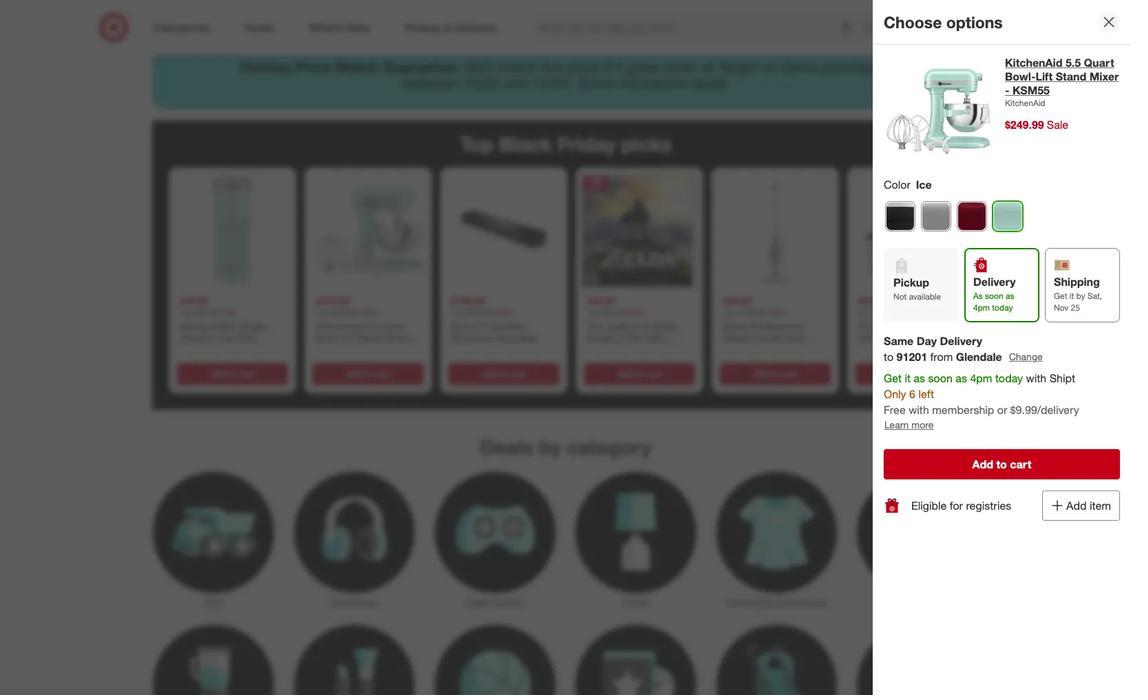 Task type: describe. For each thing, give the bounding box(es) containing it.
ksm55 inside kitchenaid 5.5 quart bowl-lift stand mixer - ksm55 kitchenaid
[[1013, 83, 1051, 97]]

speaker
[[491, 320, 527, 332]]

0 vertical spatial of
[[641, 320, 650, 332]]

guarantee:
[[383, 58, 460, 76]]

4pm inside delivery as soon as 4pm today
[[974, 303, 991, 313]]

- left bluetooth
[[412, 332, 416, 344]]

and inside we'll match the price if it goes lower at target on items purchased between 10/22 and 12/24. some exclusions apply.
[[504, 74, 528, 92]]

holiday
[[240, 58, 292, 76]]

switch
[[630, 344, 659, 356]]

boost
[[915, 332, 940, 344]]

to 91201
[[884, 350, 928, 364]]

add to cart button for breath
[[585, 363, 696, 385]]

soundbar
[[496, 332, 539, 344]]

deals
[[480, 435, 534, 459]]

video games link
[[425, 469, 566, 610]]

choose
[[884, 12, 943, 31]]

mini
[[219, 320, 238, 332]]

serve
[[180, 332, 205, 344]]

match
[[336, 58, 379, 76]]

games
[[494, 597, 525, 609]]

same
[[884, 334, 914, 348]]

delivery as soon as 4pm today
[[974, 275, 1017, 313]]

black matte image
[[886, 202, 915, 231]]

from
[[931, 350, 954, 364]]

$249.99 sale
[[1006, 118, 1069, 132]]

keurig k-mini single-serve k-cup pod coffee maker - oasis image
[[174, 173, 291, 290]]

the inside we'll match the price if it goes lower at target on items purchased between 10/22 and 12/24. some exclusions apply.
[[542, 58, 563, 76]]

$279.99
[[466, 307, 495, 317]]

reg for $39.99
[[587, 307, 599, 317]]

add to cart button for auto
[[856, 363, 967, 385]]

What can we help you find? suggestions appear below search field
[[531, 12, 866, 43]]

kitchenaid inside $249.99 reg $449.99 sale kitchenaid 5.5 quart bowl-lift stand mixer - ksm55 - ice
[[316, 320, 363, 332]]

and inside $99.99 reg $199.99 sale ninja kitchen system with auto iq boost and 7-speed blender
[[943, 332, 959, 344]]

change
[[1010, 351, 1043, 363]]

available
[[910, 291, 942, 302]]

cart for ninja kitchen system with auto iq boost and 7-speed blender
[[918, 369, 934, 379]]

reg for $59.99
[[723, 307, 735, 317]]

picks
[[622, 132, 672, 156]]

add for lift
[[346, 369, 362, 379]]

4pm inside get it as soon as 4pm today with shipt only 6 left free with membership or $9.99/delivery learn more
[[971, 371, 993, 385]]

search button
[[857, 12, 890, 45]]

soon inside get it as soon as 4pm today with shipt only 6 left free with membership or $9.99/delivery learn more
[[929, 371, 953, 385]]

eligible
[[912, 499, 947, 513]]

add to cart for auto
[[889, 369, 934, 379]]

color
[[884, 178, 911, 192]]

reg for $49.99
[[180, 307, 192, 317]]

5.5 inside $249.99 reg $449.99 sale kitchenaid 5.5 quart bowl-lift stand mixer - ksm55 - ice
[[365, 320, 379, 332]]

on
[[762, 58, 779, 76]]

cup
[[217, 332, 235, 344]]

pod
[[238, 332, 255, 344]]

speed
[[868, 344, 897, 356]]

cart for bose tv speaker bluetooth soundbar
[[510, 369, 526, 379]]

target black friday image
[[152, 0, 980, 44]]

search
[[857, 22, 890, 36]]

$109.99
[[737, 307, 767, 317]]

left
[[919, 387, 935, 401]]

as inside delivery as soon as 4pm today
[[1006, 291, 1015, 301]]

blender
[[899, 344, 933, 356]]

only
[[884, 387, 907, 401]]

video
[[466, 597, 491, 609]]

$39.99
[[587, 295, 616, 307]]

the legend of zelda: breath of the wild - nintendo switch image
[[582, 173, 698, 290]]

mop
[[786, 332, 806, 344]]

ninja kitchen system with auto iq boost and 7-speed blender image
[[853, 173, 970, 290]]

$59.99 inside $39.99 reg $59.99 sale the legend of zelda: breath of the wild - nintendo switch
[[602, 307, 626, 317]]

bowl- inside kitchenaid 5.5 quart bowl-lift stand mixer - ksm55 kitchenaid
[[1006, 70, 1036, 83]]

$249.99 for sale
[[1006, 118, 1045, 132]]

- down "$449.99"
[[350, 344, 354, 356]]

add item
[[1067, 499, 1112, 513]]

auto
[[879, 332, 900, 344]]

match
[[498, 58, 538, 76]]

to for kitchenaid 5.5 quart bowl-lift stand mixer - ksm55 - ice
[[364, 369, 372, 379]]

add to cart button for serve
[[177, 363, 288, 385]]

$49.99 reg $89.99 sale keurig k-mini single- serve k-cup pod coffee maker - oasis
[[180, 295, 271, 356]]

1 vertical spatial k-
[[208, 332, 217, 344]]

as
[[974, 291, 984, 301]]

if
[[604, 58, 611, 76]]

to for shark professional steam pocket mop - s3601
[[772, 369, 780, 379]]

it inside we'll match the price if it goes lower at target on items purchased between 10/22 and 12/24. some exclusions apply.
[[615, 58, 623, 76]]

lower
[[663, 58, 698, 76]]

0 vertical spatial k-
[[210, 320, 219, 332]]

learn more button
[[884, 418, 935, 433]]

$89.99
[[194, 307, 219, 317]]

professional
[[751, 320, 804, 332]]

at
[[702, 58, 715, 76]]

item
[[1090, 499, 1112, 513]]

shipping get it by sat, nov 25
[[1055, 275, 1103, 313]]

&
[[766, 597, 772, 609]]

1 vertical spatial delivery
[[941, 334, 983, 348]]

1 vertical spatial of
[[619, 332, 627, 344]]

10/22
[[463, 74, 500, 92]]

deals by category
[[480, 435, 652, 459]]

sale for kitchenaid 5.5 quart bowl-lift stand mixer - ksm55 - ice
[[362, 307, 378, 317]]

tv
[[476, 320, 488, 332]]

top black friday picks
[[460, 132, 672, 156]]

price
[[296, 58, 332, 76]]

to for bose tv speaker bluetooth soundbar
[[500, 369, 508, 379]]

electronics link
[[284, 469, 425, 610]]

it inside get it as soon as 4pm today with shipt only 6 left free with membership or $9.99/delivery learn more
[[905, 371, 911, 385]]

mixer inside kitchenaid 5.5 quart bowl-lift stand mixer - ksm55 kitchenaid
[[1090, 70, 1120, 83]]

oasis
[[247, 344, 271, 356]]

choose options dialog
[[873, 0, 1132, 696]]

top
[[460, 132, 494, 156]]

it inside shipping get it by sat, nov 25
[[1070, 291, 1075, 301]]

same day delivery
[[884, 334, 983, 348]]

1 horizontal spatial with
[[909, 403, 930, 417]]

cart for kitchenaid 5.5 quart bowl-lift stand mixer - ksm55 - ice
[[374, 369, 391, 379]]

mixer inside $249.99 reg $449.99 sale kitchenaid 5.5 quart bowl-lift stand mixer - ksm55 - ice
[[385, 332, 409, 344]]

today inside get it as soon as 4pm today with shipt only 6 left free with membership or $9.99/delivery learn more
[[996, 371, 1024, 385]]

5.5 inside kitchenaid 5.5 quart bowl-lift stand mixer - ksm55 kitchenaid
[[1066, 56, 1082, 70]]

zelda:
[[653, 320, 679, 332]]

kitchenaid 5.5 quart bowl-lift stand mixer - ksm55 - ice image
[[310, 173, 427, 290]]

today inside delivery as soon as 4pm today
[[993, 303, 1014, 313]]

bose
[[452, 320, 474, 332]]

pickup not available
[[894, 276, 942, 302]]

pocket
[[753, 332, 783, 344]]

with for shipt
[[1027, 371, 1047, 385]]

bluetooth
[[452, 332, 493, 344]]

add to cart for soundbar
[[482, 369, 526, 379]]

steam
[[723, 332, 751, 344]]

holiday price match guarantee:
[[240, 58, 460, 76]]

stand inside $249.99 reg $449.99 sale kitchenaid 5.5 quart bowl-lift stand mixer - ksm55 - ice
[[357, 332, 383, 344]]

from glendale
[[931, 350, 1003, 364]]

accessories
[[775, 597, 827, 609]]

soon inside delivery as soon as 4pm today
[[986, 291, 1004, 301]]

to for ninja kitchen system with auto iq boost and 7-speed blender
[[907, 369, 915, 379]]

toys
[[204, 597, 223, 609]]

we'll
[[464, 58, 494, 76]]

cart for shark professional steam pocket mop - s3601
[[782, 369, 798, 379]]

lift inside kitchenaid 5.5 quart bowl-lift stand mixer - ksm55 kitchenaid
[[1036, 70, 1053, 83]]

sale for shark professional steam pocket mop - s3601
[[769, 307, 785, 317]]

sat,
[[1088, 291, 1103, 301]]

by inside shipping get it by sat, nov 25
[[1077, 291, 1086, 301]]

ice inside choose options dialog
[[917, 178, 932, 192]]

add to cart for breath
[[618, 369, 662, 379]]

empire red image
[[958, 202, 987, 231]]

quart inside kitchenaid 5.5 quart bowl-lift stand mixer - ksm55 kitchenaid
[[1085, 56, 1115, 70]]

ksm55 inside $249.99 reg $449.99 sale kitchenaid 5.5 quart bowl-lift stand mixer - ksm55 - ice
[[316, 344, 347, 356]]

$249.99 for reg
[[316, 295, 350, 307]]

get inside get it as soon as 4pm today with shipt only 6 left free with membership or $9.99/delivery learn more
[[884, 371, 902, 385]]

the
[[587, 320, 604, 332]]

we'll match the price if it goes lower at target on items purchased between 10/22 and 12/24. some exclusions apply.
[[402, 58, 892, 92]]

$249.99 reg $449.99 sale kitchenaid 5.5 quart bowl-lift stand mixer - ksm55 - ice
[[316, 295, 416, 356]]

kitchenaid 5.5 quart bowl-lift stand mixer - ksm55 link
[[1006, 56, 1121, 97]]

clothing
[[727, 597, 763, 609]]

shark
[[723, 320, 748, 332]]

kitchen
[[883, 320, 916, 332]]

membership
[[933, 403, 995, 417]]

shark professional steam pocket mop - s3601 image
[[718, 173, 834, 290]]



Task type: locate. For each thing, give the bounding box(es) containing it.
delivery
[[974, 275, 1017, 289], [941, 334, 983, 348]]

-
[[1006, 83, 1010, 97], [412, 332, 416, 344], [667, 332, 671, 344], [808, 332, 812, 344], [241, 344, 245, 356], [350, 344, 354, 356]]

0 horizontal spatial mixer
[[385, 332, 409, 344]]

bowl- up $249.99 sale
[[1006, 70, 1036, 83]]

1 horizontal spatial and
[[943, 332, 959, 344]]

delivery up "from glendale"
[[941, 334, 983, 348]]

iq
[[902, 332, 912, 344]]

and right 10/22 at the left top of page
[[504, 74, 528, 92]]

1 horizontal spatial of
[[641, 320, 650, 332]]

add to cart down 'soundbar'
[[482, 369, 526, 379]]

2 vertical spatial with
[[909, 403, 930, 417]]

home link
[[566, 469, 707, 610]]

sale inside $39.99 reg $59.99 sale the legend of zelda: breath of the wild - nintendo switch
[[629, 307, 645, 317]]

more
[[912, 419, 934, 431]]

$199.99 up kitchen
[[873, 307, 903, 317]]

add down $249.99 reg $449.99 sale kitchenaid 5.5 quart bowl-lift stand mixer - ksm55 - ice
[[346, 369, 362, 379]]

1 horizontal spatial it
[[905, 371, 911, 385]]

exclusions
[[620, 74, 688, 92]]

0 vertical spatial 5.5
[[1066, 56, 1082, 70]]

sale inside $59.99 reg $109.99 sale shark professional steam pocket mop - s3601
[[769, 307, 785, 317]]

choose options
[[884, 12, 1003, 31]]

reg for $99.99
[[859, 307, 871, 317]]

add to cart down 91201
[[889, 369, 934, 379]]

learn
[[885, 419, 910, 431]]

legend
[[606, 320, 639, 332]]

- right mop
[[808, 332, 812, 344]]

with inside $99.99 reg $199.99 sale ninja kitchen system with auto iq boost and 7-speed blender
[[859, 332, 877, 344]]

$249.99 inside choose options dialog
[[1006, 118, 1045, 132]]

4pm down glendale
[[971, 371, 993, 385]]

sale right "$449.99"
[[362, 307, 378, 317]]

category
[[567, 435, 652, 459]]

bowl- down "$449.99"
[[316, 332, 341, 344]]

1 vertical spatial ice
[[356, 344, 369, 356]]

1 vertical spatial kitchenaid
[[1006, 98, 1046, 108]]

kitchenaid 5.5 quart bowl-lift stand mixer - ksm55 image
[[884, 56, 995, 166]]

as down "from glendale"
[[956, 371, 968, 385]]

$249.99 inside $249.99 reg $449.99 sale kitchenaid 5.5 quart bowl-lift stand mixer - ksm55 - ice
[[316, 295, 350, 307]]

sale for keurig k-mini single- serve k-cup pod coffee maker - oasis
[[221, 307, 238, 317]]

bowl-
[[1006, 70, 1036, 83], [316, 332, 341, 344]]

reg up bose
[[452, 307, 464, 317]]

$59.99
[[723, 295, 752, 307], [602, 307, 626, 317]]

0 horizontal spatial $199.99
[[452, 295, 486, 307]]

1 horizontal spatial 5.5
[[1066, 56, 1082, 70]]

with down change button at the right of the page
[[1027, 371, 1047, 385]]

cart for keurig k-mini single- serve k-cup pod coffee maker - oasis
[[239, 369, 255, 379]]

add to cart button down maker
[[177, 363, 288, 385]]

0 vertical spatial with
[[859, 332, 877, 344]]

between
[[402, 74, 459, 92]]

$249.99
[[1006, 118, 1045, 132], [316, 295, 350, 307]]

or
[[998, 403, 1008, 417]]

add to cart for serve
[[210, 369, 255, 379]]

single-
[[240, 320, 271, 332]]

1 vertical spatial mixer
[[385, 332, 409, 344]]

add to cart button down $249.99 reg $449.99 sale kitchenaid 5.5 quart bowl-lift stand mixer - ksm55 - ice
[[313, 363, 424, 385]]

add left item
[[1067, 499, 1087, 513]]

day
[[917, 334, 937, 348]]

lift down "$449.99"
[[341, 332, 355, 344]]

add to cart inside choose options dialog
[[973, 458, 1032, 472]]

home
[[623, 597, 649, 609]]

sale up speaker
[[498, 307, 514, 317]]

7-
[[859, 344, 868, 356]]

electronics
[[331, 597, 379, 609]]

1 horizontal spatial lift
[[1036, 70, 1053, 83]]

0 vertical spatial and
[[504, 74, 528, 92]]

get inside shipping get it by sat, nov 25
[[1055, 291, 1068, 301]]

sale inside choose options dialog
[[1048, 118, 1069, 132]]

cart down oasis
[[239, 369, 255, 379]]

25
[[1072, 303, 1081, 313]]

0 vertical spatial mixer
[[1090, 70, 1120, 83]]

1 horizontal spatial bowl-
[[1006, 70, 1036, 83]]

1 vertical spatial 4pm
[[971, 371, 993, 385]]

$249.99 up "$449.99"
[[316, 295, 350, 307]]

$199.99 reg $279.99 sale bose tv speaker bluetooth soundbar
[[452, 295, 539, 344]]

nintendo
[[587, 344, 627, 356]]

soon up left
[[929, 371, 953, 385]]

reg up the
[[587, 307, 599, 317]]

for
[[950, 499, 964, 513]]

$59.99 up $109.99
[[723, 295, 752, 307]]

add to cart button for lift
[[313, 363, 424, 385]]

2 horizontal spatial it
[[1070, 291, 1075, 301]]

- inside $49.99 reg $89.99 sale keurig k-mini single- serve k-cup pod coffee maker - oasis
[[241, 344, 245, 356]]

by up 25
[[1077, 291, 1086, 301]]

0 vertical spatial ice
[[917, 178, 932, 192]]

1 vertical spatial soon
[[929, 371, 953, 385]]

1 horizontal spatial ice
[[917, 178, 932, 192]]

sale up kitchen
[[905, 307, 921, 317]]

0 horizontal spatial of
[[619, 332, 627, 344]]

the up switch at the right of the page
[[630, 332, 643, 344]]

0 horizontal spatial $59.99
[[602, 307, 626, 317]]

add to cart for lift
[[346, 369, 391, 379]]

2 reg from the left
[[316, 307, 328, 317]]

0 horizontal spatial and
[[504, 74, 528, 92]]

add up registries at the right bottom
[[973, 458, 994, 472]]

0 horizontal spatial ice
[[356, 344, 369, 356]]

k- up maker
[[208, 332, 217, 344]]

sale for ninja kitchen system with auto iq boost and 7-speed blender
[[905, 307, 921, 317]]

0 vertical spatial bowl-
[[1006, 70, 1036, 83]]

free
[[884, 403, 906, 417]]

$199.99 inside $99.99 reg $199.99 sale ninja kitchen system with auto iq boost and 7-speed blender
[[873, 307, 903, 317]]

lift inside $249.99 reg $449.99 sale kitchenaid 5.5 quart bowl-lift stand mixer - ksm55 - ice
[[341, 332, 355, 344]]

get up only
[[884, 371, 902, 385]]

video games
[[466, 597, 525, 609]]

0 vertical spatial kitchenaid
[[1006, 56, 1063, 70]]

$199.99
[[452, 295, 486, 307], [873, 307, 903, 317]]

with down ninja
[[859, 332, 877, 344]]

1 horizontal spatial stand
[[1057, 70, 1087, 83]]

91201
[[897, 350, 928, 364]]

0 horizontal spatial $249.99
[[316, 295, 350, 307]]

1 vertical spatial quart
[[381, 320, 406, 332]]

cart down mop
[[782, 369, 798, 379]]

it up 25
[[1070, 291, 1075, 301]]

2 vertical spatial kitchenaid
[[316, 320, 363, 332]]

reg inside $59.99 reg $109.99 sale shark professional steam pocket mop - s3601
[[723, 307, 735, 317]]

add inside button
[[1067, 499, 1087, 513]]

add to cart down $249.99 reg $449.99 sale kitchenaid 5.5 quart bowl-lift stand mixer - ksm55 - ice
[[346, 369, 391, 379]]

0 horizontal spatial 5.5
[[365, 320, 379, 332]]

today up change
[[993, 303, 1014, 313]]

1 horizontal spatial quart
[[1085, 56, 1115, 70]]

0 horizontal spatial bowl-
[[316, 332, 341, 344]]

as up left
[[914, 371, 926, 385]]

stand up $249.99 sale
[[1057, 70, 1087, 83]]

ice inside $249.99 reg $449.99 sale kitchenaid 5.5 quart bowl-lift stand mixer - ksm55 - ice
[[356, 344, 369, 356]]

add down maker
[[210, 369, 226, 379]]

1 vertical spatial it
[[1070, 291, 1075, 301]]

add to cart button down 'soundbar'
[[449, 363, 560, 385]]

cart for the legend of zelda: breath of the wild - nintendo switch
[[646, 369, 662, 379]]

price
[[567, 58, 600, 76]]

0 vertical spatial the
[[542, 58, 563, 76]]

- down pod
[[241, 344, 245, 356]]

to down pocket
[[772, 369, 780, 379]]

pickup
[[894, 276, 930, 289]]

cart down $249.99 reg $449.99 sale kitchenaid 5.5 quart bowl-lift stand mixer - ksm55 - ice
[[374, 369, 391, 379]]

sale inside $199.99 reg $279.99 sale bose tv speaker bluetooth soundbar
[[498, 307, 514, 317]]

$199.99 inside $199.99 reg $279.99 sale bose tv speaker bluetooth soundbar
[[452, 295, 486, 307]]

get up nov
[[1055, 291, 1068, 301]]

sale inside $99.99 reg $199.99 sale ninja kitchen system with auto iq boost and 7-speed blender
[[905, 307, 921, 317]]

add for mop
[[754, 369, 769, 379]]

system
[[919, 320, 951, 332]]

0 vertical spatial get
[[1055, 291, 1068, 301]]

sale inside $49.99 reg $89.99 sale keurig k-mini single- serve k-cup pod coffee maker - oasis
[[221, 307, 238, 317]]

4 reg from the left
[[587, 307, 599, 317]]

sale inside $249.99 reg $449.99 sale kitchenaid 5.5 quart bowl-lift stand mixer - ksm55 - ice
[[362, 307, 378, 317]]

add for breath
[[618, 369, 634, 379]]

bowl- inside $249.99 reg $449.99 sale kitchenaid 5.5 quart bowl-lift stand mixer - ksm55 - ice
[[316, 332, 341, 344]]

ksm55 down "$449.99"
[[316, 344, 347, 356]]

1 vertical spatial by
[[539, 435, 562, 459]]

items
[[783, 58, 818, 76]]

1 horizontal spatial soon
[[986, 291, 1004, 301]]

lift
[[1036, 70, 1053, 83], [341, 332, 355, 344]]

3 reg from the left
[[452, 307, 464, 317]]

options
[[947, 12, 1003, 31]]

kitchenaid
[[1006, 56, 1063, 70], [1006, 98, 1046, 108], [316, 320, 363, 332]]

cart up left
[[918, 369, 934, 379]]

add item button
[[1043, 491, 1121, 521]]

and
[[504, 74, 528, 92], [943, 332, 959, 344]]

carousel region
[[152, 121, 980, 424]]

add down pocket
[[754, 369, 769, 379]]

1 vertical spatial get
[[884, 371, 902, 385]]

4pm down 'as'
[[974, 303, 991, 313]]

soon
[[986, 291, 1004, 301], [929, 371, 953, 385]]

0 vertical spatial ksm55
[[1013, 83, 1051, 97]]

registries
[[967, 499, 1012, 513]]

reg up shark on the top right of the page
[[723, 307, 735, 317]]

change button
[[1009, 349, 1044, 365]]

cart up registries at the right bottom
[[1011, 458, 1032, 472]]

sale for the legend of zelda: breath of the wild - nintendo switch
[[629, 307, 645, 317]]

sale for bose tv speaker bluetooth soundbar
[[498, 307, 514, 317]]

$59.99 inside $59.99 reg $109.99 sale shark professional steam pocket mop - s3601
[[723, 295, 752, 307]]

add to cart button for mop
[[720, 363, 831, 385]]

add to cart down switch at the right of the page
[[618, 369, 662, 379]]

today down change button at the right of the page
[[996, 371, 1024, 385]]

add to cart button up registries at the right bottom
[[884, 450, 1121, 480]]

1 vertical spatial today
[[996, 371, 1024, 385]]

to down maker
[[228, 369, 236, 379]]

ice down "$449.99"
[[356, 344, 369, 356]]

k- down "$89.99"
[[210, 320, 219, 332]]

sale down kitchenaid 5.5 quart bowl-lift stand mixer - ksm55 kitchenaid
[[1048, 118, 1069, 132]]

add down switch at the right of the page
[[618, 369, 634, 379]]

1 horizontal spatial $59.99
[[723, 295, 752, 307]]

1 vertical spatial with
[[1027, 371, 1047, 385]]

1 horizontal spatial $199.99
[[873, 307, 903, 317]]

of down legend
[[619, 332, 627, 344]]

the left 'price'
[[542, 58, 563, 76]]

1 vertical spatial ksm55
[[316, 344, 347, 356]]

add for soundbar
[[482, 369, 498, 379]]

$199.99 up $279.99
[[452, 295, 486, 307]]

0 horizontal spatial soon
[[929, 371, 953, 385]]

cart down switch at the right of the page
[[646, 369, 662, 379]]

6
[[910, 387, 916, 401]]

add to cart for mop
[[754, 369, 798, 379]]

kitchenaid 5.5 quart bowl-lift stand mixer - ksm55 kitchenaid
[[1006, 56, 1120, 108]]

$59.99 reg $109.99 sale shark professional steam pocket mop - s3601
[[723, 295, 812, 356]]

- inside kitchenaid 5.5 quart bowl-lift stand mixer - ksm55 kitchenaid
[[1006, 83, 1010, 97]]

add down bluetooth
[[482, 369, 498, 379]]

reg down '$99.99'
[[859, 307, 871, 317]]

sale up mini
[[221, 307, 238, 317]]

not
[[894, 291, 907, 302]]

1 vertical spatial $249.99
[[316, 295, 350, 307]]

ice image
[[994, 202, 1023, 231]]

friday
[[558, 132, 616, 156]]

to down $249.99 reg $449.99 sale kitchenaid 5.5 quart bowl-lift stand mixer - ksm55 - ice
[[364, 369, 372, 379]]

to down switch at the right of the page
[[636, 369, 644, 379]]

cart down 'soundbar'
[[510, 369, 526, 379]]

add to cart down maker
[[210, 369, 255, 379]]

2 horizontal spatial as
[[1006, 291, 1015, 301]]

1 vertical spatial stand
[[357, 332, 383, 344]]

1 horizontal spatial the
[[630, 332, 643, 344]]

$9.99/delivery
[[1011, 403, 1080, 417]]

purchased
[[823, 58, 892, 76]]

reg inside $49.99 reg $89.99 sale keurig k-mini single- serve k-cup pod coffee maker - oasis
[[180, 307, 192, 317]]

to
[[884, 350, 894, 364], [228, 369, 236, 379], [364, 369, 372, 379], [500, 369, 508, 379], [636, 369, 644, 379], [772, 369, 780, 379], [907, 369, 915, 379], [997, 458, 1008, 472]]

add down to 91201
[[889, 369, 905, 379]]

wild
[[646, 332, 665, 344]]

0 vertical spatial it
[[615, 58, 623, 76]]

0 vertical spatial 4pm
[[974, 303, 991, 313]]

add to cart down pocket
[[754, 369, 798, 379]]

1 horizontal spatial get
[[1055, 291, 1068, 301]]

ksm55 up $249.99 sale
[[1013, 83, 1051, 97]]

to up registries at the right bottom
[[997, 458, 1008, 472]]

reg inside $249.99 reg $449.99 sale kitchenaid 5.5 quart bowl-lift stand mixer - ksm55 - ice
[[316, 307, 328, 317]]

0 vertical spatial quart
[[1085, 56, 1115, 70]]

0 vertical spatial $249.99
[[1006, 118, 1045, 132]]

5 reg from the left
[[723, 307, 735, 317]]

1 reg from the left
[[180, 307, 192, 317]]

4pm
[[974, 303, 991, 313], [971, 371, 993, 385]]

reg left "$449.99"
[[316, 307, 328, 317]]

toys link
[[143, 469, 284, 610]]

2 horizontal spatial with
[[1027, 371, 1047, 385]]

0 horizontal spatial quart
[[381, 320, 406, 332]]

as right 'as'
[[1006, 291, 1015, 301]]

and down system
[[943, 332, 959, 344]]

$59.99 up legend
[[602, 307, 626, 317]]

reg inside $99.99 reg $199.99 sale ninja kitchen system with auto iq boost and 7-speed blender
[[859, 307, 871, 317]]

0 vertical spatial lift
[[1036, 70, 1053, 83]]

with up more
[[909, 403, 930, 417]]

1 vertical spatial the
[[630, 332, 643, 344]]

quart inside $249.99 reg $449.99 sale kitchenaid 5.5 quart bowl-lift stand mixer - ksm55 - ice
[[381, 320, 406, 332]]

- inside $39.99 reg $59.99 sale the legend of zelda: breath of the wild - nintendo switch
[[667, 332, 671, 344]]

reg for $249.99
[[316, 307, 328, 317]]

1 vertical spatial bowl-
[[316, 332, 341, 344]]

6 reg from the left
[[859, 307, 871, 317]]

stand down "$449.99"
[[357, 332, 383, 344]]

add to cart button down switch at the right of the page
[[585, 363, 696, 385]]

to for keurig k-mini single- serve k-cup pod coffee maker - oasis
[[228, 369, 236, 379]]

1 vertical spatial lift
[[341, 332, 355, 344]]

0 horizontal spatial lift
[[341, 332, 355, 344]]

stand inside kitchenaid 5.5 quart bowl-lift stand mixer - ksm55 kitchenaid
[[1057, 70, 1087, 83]]

reg inside $199.99 reg $279.99 sale bose tv speaker bluetooth soundbar
[[452, 307, 464, 317]]

clothing & accessories link
[[707, 469, 848, 610]]

1 horizontal spatial ksm55
[[1013, 83, 1051, 97]]

to down 91201
[[907, 369, 915, 379]]

mixer
[[1090, 70, 1120, 83], [385, 332, 409, 344]]

- up $249.99 sale
[[1006, 83, 1010, 97]]

sale up professional
[[769, 307, 785, 317]]

1 horizontal spatial by
[[1077, 291, 1086, 301]]

0 horizontal spatial it
[[615, 58, 623, 76]]

ice right color
[[917, 178, 932, 192]]

soon right 'as'
[[986, 291, 1004, 301]]

lift up $249.99 sale
[[1036, 70, 1053, 83]]

0 vertical spatial stand
[[1057, 70, 1087, 83]]

delivery up 'as'
[[974, 275, 1017, 289]]

to for the legend of zelda: breath of the wild - nintendo switch
[[636, 369, 644, 379]]

target
[[719, 58, 758, 76]]

0 horizontal spatial with
[[859, 332, 877, 344]]

bose tv speaker bluetooth soundbar image
[[446, 173, 562, 290]]

it up the 6
[[905, 371, 911, 385]]

$39.99 reg $59.99 sale the legend of zelda: breath of the wild - nintendo switch
[[587, 295, 679, 356]]

add for auto
[[889, 369, 905, 379]]

reg inside $39.99 reg $59.99 sale the legend of zelda: breath of the wild - nintendo switch
[[587, 307, 599, 317]]

by right deals
[[539, 435, 562, 459]]

with for auto
[[859, 332, 877, 344]]

of
[[641, 320, 650, 332], [619, 332, 627, 344]]

1 horizontal spatial mixer
[[1090, 70, 1120, 83]]

of up the wild
[[641, 320, 650, 332]]

add to cart button for soundbar
[[449, 363, 560, 385]]

1 horizontal spatial $249.99
[[1006, 118, 1045, 132]]

add to cart up registries at the right bottom
[[973, 458, 1032, 472]]

2 vertical spatial it
[[905, 371, 911, 385]]

0 horizontal spatial by
[[539, 435, 562, 459]]

sale up legend
[[629, 307, 645, 317]]

1 vertical spatial 5.5
[[365, 320, 379, 332]]

0 horizontal spatial get
[[884, 371, 902, 385]]

reg for $199.99
[[452, 307, 464, 317]]

0 horizontal spatial stand
[[357, 332, 383, 344]]

cart inside choose options dialog
[[1011, 458, 1032, 472]]

0 horizontal spatial as
[[914, 371, 926, 385]]

some
[[578, 74, 616, 92]]

0 horizontal spatial the
[[542, 58, 563, 76]]

add for serve
[[210, 369, 226, 379]]

0 vertical spatial today
[[993, 303, 1014, 313]]

coffee
[[180, 344, 209, 356]]

get it as soon as 4pm today with shipt only 6 left free with membership or $9.99/delivery learn more
[[884, 371, 1080, 431]]

0 vertical spatial by
[[1077, 291, 1086, 301]]

it right if
[[615, 58, 623, 76]]

reg down $49.99
[[180, 307, 192, 317]]

0 vertical spatial soon
[[986, 291, 1004, 301]]

0 vertical spatial delivery
[[974, 275, 1017, 289]]

add to cart button down pocket
[[720, 363, 831, 385]]

add to cart button up the 6
[[856, 363, 967, 385]]

color ice
[[884, 178, 932, 192]]

0 horizontal spatial ksm55
[[316, 344, 347, 356]]

1 horizontal spatial as
[[956, 371, 968, 385]]

$249.99 down kitchenaid 5.5 quart bowl-lift stand mixer - ksm55 kitchenaid
[[1006, 118, 1045, 132]]

contour silver image
[[922, 202, 951, 231]]

shipping
[[1055, 275, 1101, 289]]

- inside $59.99 reg $109.99 sale shark professional steam pocket mop - s3601
[[808, 332, 812, 344]]

the inside $39.99 reg $59.99 sale the legend of zelda: breath of the wild - nintendo switch
[[630, 332, 643, 344]]

add to cart
[[210, 369, 255, 379], [346, 369, 391, 379], [482, 369, 526, 379], [618, 369, 662, 379], [754, 369, 798, 379], [889, 369, 934, 379], [973, 458, 1032, 472]]

12/24.
[[533, 74, 574, 92]]

1 vertical spatial and
[[943, 332, 959, 344]]

to down same
[[884, 350, 894, 364]]

to down 'soundbar'
[[500, 369, 508, 379]]

cart
[[239, 369, 255, 379], [374, 369, 391, 379], [510, 369, 526, 379], [646, 369, 662, 379], [782, 369, 798, 379], [918, 369, 934, 379], [1011, 458, 1032, 472]]



Task type: vqa. For each thing, say whether or not it's contained in the screenshot.
the top the Trends
no



